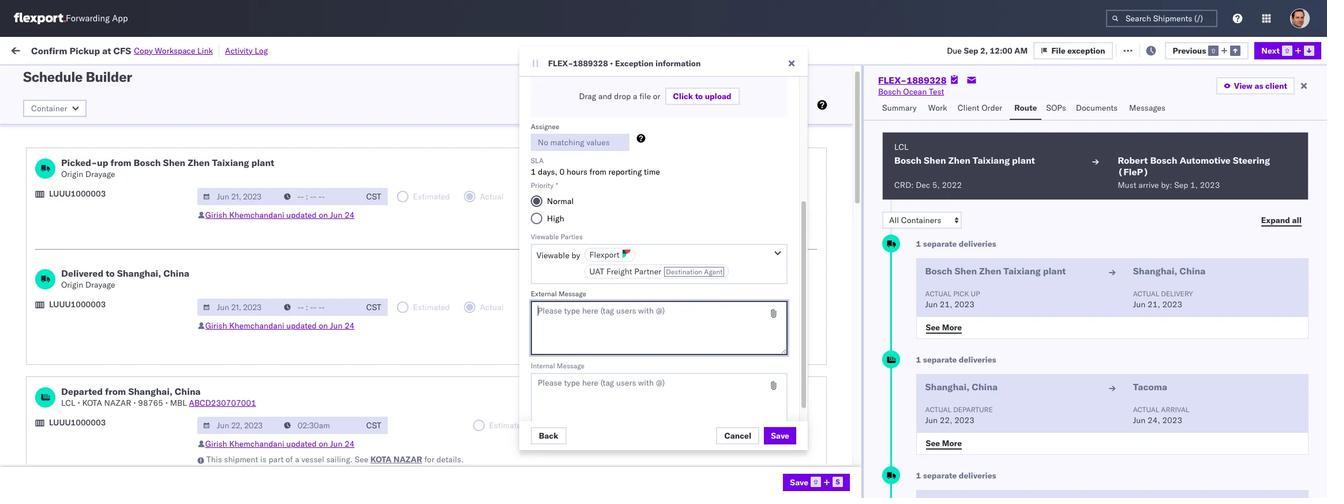 Task type: locate. For each thing, give the bounding box(es) containing it.
delivery inside "button"
[[63, 100, 92, 110]]

ca for schedule pickup from los angeles, ca link under "schedule delivery appointment" "button"
[[158, 150, 169, 161]]

test
[[929, 87, 944, 97], [591, 100, 606, 111], [686, 100, 702, 111], [591, 126, 606, 136], [686, 126, 702, 136], [591, 151, 606, 161], [686, 151, 702, 161], [591, 176, 606, 187], [686, 176, 702, 187], [654, 252, 669, 263]]

1 horizontal spatial to
[[695, 91, 703, 102]]

2 horizontal spatial shen
[[955, 265, 977, 277]]

1 vertical spatial container
[[31, 103, 67, 114]]

shanghai, china up delivery
[[1133, 265, 1206, 277]]

1 horizontal spatial up
[[971, 290, 980, 298]]

zhen up actual pick up jun 21, 2023
[[979, 265, 1002, 277]]

1 horizontal spatial am
[[1015, 45, 1028, 56]]

at
[[102, 45, 111, 56], [230, 45, 237, 55]]

pickup for confirm pickup from los angeles, ca link
[[44, 430, 69, 440]]

0 vertical spatial deliveries
[[959, 239, 996, 249]]

girish khemchandani updated on jun 24 button for delivered to shanghai, china
[[205, 321, 355, 331]]

see more down actual pick up jun 21, 2023
[[926, 322, 962, 333]]

container down flex-1889328 link
[[900, 93, 931, 102]]

1 1 separate deliveries from the top
[[916, 239, 996, 249]]

2 girish from the top
[[205, 321, 227, 331]]

2022 right 4,
[[319, 151, 339, 161]]

ca for confirm pickup from los angeles, ca link
[[139, 430, 150, 440]]

exception down search shipments (/) text box
[[1146, 45, 1184, 55]]

viewable for viewable by
[[537, 250, 570, 261]]

2 1 separate deliveries from the top
[[916, 355, 996, 365]]

delivery for the top confirm delivery button
[[58, 125, 88, 135]]

delivered to shanghai, china origin drayage
[[61, 268, 189, 290]]

0 horizontal spatial up
[[97, 157, 108, 169]]

drayage inside delivered to shanghai, china origin drayage
[[85, 280, 115, 290]]

0 horizontal spatial fake atlas
[[540, 456, 579, 466]]

see for bosch shen zhen taixiang plant
[[926, 322, 940, 333]]

lcl up crd:
[[895, 142, 909, 152]]

schedule pickup from los angeles international airport link
[[27, 195, 211, 218]]

girish khemchandani updated on jun 24 for departed from shanghai, china
[[205, 439, 355, 450]]

see more button for bosch
[[919, 319, 969, 336]]

0 vertical spatial container
[[900, 93, 931, 102]]

3 ceau7522281, hlxu6269489, hlxu8034992 from the top
[[900, 151, 1079, 161]]

flex
[[782, 93, 796, 102]]

flex-1873441 down the flex-1857563
[[801, 227, 861, 237]]

documents down mbl/mawb numbers button
[[1076, 103, 1118, 113]]

1 origin from the top
[[61, 169, 83, 179]]

kota nazar link
[[371, 454, 422, 466]]

am right 12:00
[[1015, 45, 1028, 56]]

1 horizontal spatial numbers
[[1037, 93, 1065, 102]]

kota right sailing.
[[371, 455, 392, 465]]

please type here (tag users with @) text field down uat freight partner destination agent
[[531, 301, 788, 355]]

2 vertical spatial hlxu6269489,
[[961, 151, 1020, 161]]

0 vertical spatial girish khemchandani updated on jun 24 button
[[205, 210, 355, 220]]

up up 'schedule pickup from los angeles international airport'
[[97, 157, 108, 169]]

2 vertical spatial updated
[[286, 439, 317, 450]]

MMM D, YYYY text field
[[197, 188, 279, 205]]

3 ceau7522281, from the top
[[900, 151, 959, 161]]

lcl inside departed from shanghai, china lcl • kota nazar • 98765 • mbl abcd230707001
[[61, 398, 75, 409]]

2023 right 1,
[[1200, 180, 1220, 190]]

2 24 from the top
[[345, 321, 355, 331]]

confirm delivery down the complete
[[13, 379, 74, 389]]

cst for picked-up from bosch shen zhen taixiang plant
[[366, 192, 381, 202]]

schedule pickup from los angeles, ca button down "schedule delivery appointment" "button"
[[27, 150, 169, 162]]

2 21, from the left
[[1148, 300, 1160, 310]]

nazar left 'details.'
[[394, 455, 422, 465]]

4 fcl from the top
[[471, 379, 486, 390]]

123
[[564, 379, 579, 390], [659, 379, 674, 390], [564, 430, 579, 441]]

1 at from the left
[[102, 45, 111, 56]]

0 vertical spatial hlxu8034992
[[1022, 100, 1079, 110]]

1 vertical spatial up
[[971, 290, 980, 298]]

2 h&m - test account from the top
[[540, 303, 628, 314]]

girish khemchandani updated on jun 24 button for departed from shanghai, china
[[205, 439, 355, 450]]

0 vertical spatial upload customs clearance documents button
[[13, 226, 156, 239]]

lcl down departed
[[61, 398, 75, 409]]

2 luuu1000003 from the top
[[49, 300, 106, 310]]

Search Shipments (/) text field
[[1106, 10, 1218, 27]]

1 separate deliveries up departure
[[916, 355, 996, 365]]

2 vertical spatial 24
[[345, 439, 355, 450]]

resize handle column header
[[212, 89, 226, 499], [374, 89, 388, 499], [426, 89, 439, 499], [521, 89, 535, 499], [616, 89, 630, 499], [763, 89, 777, 499], [880, 89, 894, 499], [975, 89, 989, 499], [1159, 89, 1172, 499], [1254, 89, 1268, 499], [1298, 89, 1312, 499]]

actual departure jun 22, 2023
[[925, 406, 993, 426]]

1889328 for flex-1889328 • exception information
[[573, 58, 608, 69]]

pickup for schedule pickup from los angeles, ca link underneath departed
[[49, 404, 74, 415]]

1 h&m from the top
[[540, 278, 559, 288]]

2 air from the top
[[445, 354, 456, 364]]

progress
[[181, 71, 210, 80]]

mmm d, yyyy text field for delivered to shanghai, china
[[197, 299, 279, 316]]

document
[[50, 328, 88, 338]]

upload
[[705, 91, 732, 102]]

schedule pickup from los angeles, ca down picked-
[[27, 176, 169, 186]]

0 vertical spatial 1889328
[[573, 58, 608, 69]]

0 horizontal spatial fake
[[540, 456, 558, 466]]

1 vertical spatial air
[[445, 354, 456, 364]]

2 vertical spatial 1846748
[[826, 151, 861, 161]]

2023 down pick on the bottom of the page
[[955, 300, 975, 310]]

message up in
[[156, 45, 188, 55]]

0 horizontal spatial file
[[1052, 45, 1066, 56]]

container down workitem
[[31, 103, 67, 114]]

angeles, for schedule pickup from los angeles, ca link on top of "delivered"
[[124, 252, 156, 262]]

zhen up international
[[188, 157, 210, 169]]

1885850
[[826, 354, 861, 364]]

test down external message on the left of page
[[568, 303, 587, 314]]

1 vertical spatial shanghai, china
[[925, 381, 998, 393]]

2 ceau7522281, from the top
[[900, 125, 959, 136]]

--
[[995, 202, 1005, 212], [995, 252, 1005, 263], [636, 278, 646, 288], [636, 303, 646, 314], [995, 329, 1005, 339], [995, 354, 1005, 364], [995, 379, 1005, 390], [995, 430, 1005, 441], [995, 456, 1005, 466], [995, 481, 1005, 491]]

2 mmm d, yyyy text field from the top
[[197, 417, 279, 435]]

customs down complete document turnover button
[[55, 353, 87, 364]]

1 horizontal spatial for
[[424, 455, 435, 465]]

2 at from the left
[[230, 45, 237, 55]]

save button right cancel button
[[764, 428, 796, 445]]

2023 inside actual delivery jun 21, 2023
[[1163, 300, 1183, 310]]

schedule pickup from los angeles, ca for schedule pickup from los angeles, ca link on top of "delivered"
[[27, 252, 169, 262]]

delivery down schedule builder
[[63, 100, 92, 110]]

0 vertical spatial save
[[771, 431, 789, 441]]

luuu1000003 for picked-up from bosch shen zhen taixiang plant
[[49, 189, 106, 199]]

girish for departed from shanghai, china
[[205, 439, 227, 450]]

ca
[[158, 150, 169, 161], [158, 176, 169, 186], [158, 252, 169, 262], [144, 404, 155, 415], [139, 430, 150, 440], [158, 455, 169, 465]]

upload customs clearance documents button for h&m - test account
[[13, 277, 156, 289]]

3 24 from the top
[[345, 439, 355, 450]]

shen up pick on the bottom of the page
[[955, 265, 977, 277]]

3 flex-1886217 from the top
[[801, 430, 861, 441]]

1 vertical spatial origin
[[61, 280, 83, 290]]

risk
[[239, 45, 253, 55]]

see down actual pick up jun 21, 2023
[[926, 322, 940, 333]]

MMM D, YYYY text field
[[197, 299, 279, 316], [197, 417, 279, 435]]

vandelay
[[540, 227, 574, 237], [540, 252, 574, 263], [540, 354, 574, 364], [636, 354, 669, 364]]

1 h&m - test account from the top
[[540, 278, 628, 288]]

see more down 22,
[[926, 438, 962, 449]]

new
[[636, 252, 652, 263]]

1 vertical spatial 1886217
[[826, 405, 861, 415]]

0 horizontal spatial numbers
[[932, 93, 961, 102]]

ceau7522281, down work button
[[900, 125, 959, 136]]

flex-1846748 right flex
[[801, 100, 861, 111]]

1 1886217 from the top
[[826, 379, 861, 390]]

click to upload
[[673, 91, 732, 102]]

see down 22,
[[926, 438, 940, 449]]

1 vertical spatial confirm delivery link
[[13, 378, 74, 390]]

1 flex-1886217 from the top
[[801, 379, 861, 390]]

ceau7522281, hlxu6269489, hlxu8034992 for 11:59 pm pdt, nov 4, 2022
[[900, 151, 1079, 161]]

1889328 up container numbers
[[907, 74, 947, 86]]

ca for schedule pickup from los angeles, ca link on top of "delivered"
[[158, 252, 169, 262]]

confirm for confirm pickup from los angeles, ca button
[[13, 430, 42, 440]]

0 horizontal spatial to
[[106, 268, 115, 279]]

1 vertical spatial deliveries
[[959, 355, 996, 365]]

viewable down high
[[531, 233, 559, 241]]

upload for upload customs clearance documents button for h&m - test account
[[13, 277, 39, 288]]

0 vertical spatial h&m
[[540, 278, 559, 288]]

cfs
[[113, 45, 131, 56]]

2023 down arrival on the right of page
[[1163, 416, 1183, 426]]

flex-1857563 button
[[782, 199, 863, 215], [782, 199, 863, 215]]

1 vertical spatial see
[[926, 438, 940, 449]]

0 vertical spatial maeu22193560t3
[[995, 278, 1068, 288]]

delivery down complete document turnover button
[[44, 379, 74, 389]]

maeu22193560t3 for flex-1874043
[[995, 278, 1068, 288]]

los
[[109, 150, 122, 161], [109, 176, 122, 186], [109, 195, 122, 206], [109, 252, 122, 262], [95, 404, 108, 415], [90, 430, 103, 440], [109, 455, 122, 465]]

customs up "complete document turnover" link
[[41, 303, 73, 313]]

actual inside actual delivery jun 21, 2023
[[1133, 290, 1160, 298]]

2 updated from the top
[[286, 321, 317, 331]]

2 vertical spatial cst
[[366, 421, 381, 431]]

message for internal message
[[557, 362, 585, 370]]

1 horizontal spatial at
[[230, 45, 237, 55]]

mbl/mawb numbers
[[995, 93, 1065, 102]]

3 khemchandani from the top
[[229, 439, 284, 450]]

1 horizontal spatial container
[[900, 93, 931, 102]]

1 more from the top
[[942, 322, 962, 333]]

confirm for the bottommost confirm delivery button
[[13, 379, 42, 389]]

1 upload customs clearance documents button from the top
[[13, 226, 156, 239]]

1846748 down flex id button
[[826, 126, 861, 136]]

unknown
[[233, 176, 269, 187], [233, 202, 269, 212], [233, 303, 269, 314], [233, 329, 269, 339], [233, 354, 269, 364], [233, 379, 269, 390], [233, 405, 269, 415], [233, 430, 269, 441], [233, 456, 269, 466]]

save down flex-1889144
[[790, 478, 809, 488]]

builder
[[86, 68, 132, 85]]

1 -- : -- -- text field from the top
[[278, 299, 360, 316]]

test for flex-1874043
[[568, 278, 587, 288]]

angeles, inside button
[[105, 430, 137, 440]]

1 vertical spatial test123456
[[995, 126, 1044, 136]]

-- : -- -- text field for departed from shanghai, china
[[278, 417, 360, 435]]

shanghai, china
[[1133, 265, 1206, 277], [925, 381, 998, 393]]

numbers up sops
[[1037, 93, 1065, 102]]

1 vertical spatial save
[[790, 478, 809, 488]]

1 horizontal spatial work
[[928, 103, 947, 113]]

4 unknown from the top
[[233, 329, 269, 339]]

ca inside confirm pickup from los angeles, ca link
[[139, 430, 150, 440]]

21, inside actual delivery jun 21, 2023
[[1148, 300, 1160, 310]]

lcl
[[895, 142, 909, 152], [61, 398, 75, 409]]

1 test from the top
[[568, 278, 587, 288]]

• left 98765
[[133, 398, 136, 409]]

2 on from the top
[[319, 321, 328, 331]]

1 deliveries from the top
[[959, 239, 996, 249]]

jun inside the actual departure jun 22, 2023
[[925, 416, 938, 426]]

0 vertical spatial see
[[926, 322, 940, 333]]

bosch ocean test
[[878, 87, 944, 97], [540, 100, 606, 111], [636, 100, 702, 111], [540, 126, 606, 136], [636, 126, 702, 136], [540, 151, 606, 161], [636, 151, 702, 161], [540, 176, 606, 187], [636, 176, 702, 187]]

0 horizontal spatial am
[[252, 126, 265, 136]]

flex-1873441
[[801, 227, 861, 237], [801, 252, 861, 263]]

1 separate deliveries down 22,
[[916, 471, 996, 481]]

from inside button
[[71, 430, 88, 440]]

pickup
[[69, 45, 100, 56], [63, 150, 88, 161], [63, 176, 88, 186], [63, 195, 88, 206], [63, 252, 88, 262], [49, 404, 74, 415], [44, 430, 69, 440], [63, 455, 88, 465]]

expand all
[[1261, 215, 1302, 225]]

a left file
[[633, 91, 637, 102]]

actual inside actual pick up jun 21, 2023
[[925, 290, 952, 298]]

2023 down delivery
[[1163, 300, 1183, 310]]

luuu1000003 up the document
[[49, 300, 106, 310]]

3 girish from the top
[[205, 439, 227, 450]]

0 vertical spatial hlxu6269489,
[[961, 100, 1020, 110]]

flexport button
[[585, 248, 635, 262]]

3 hlxu6269489, from the top
[[961, 151, 1020, 161]]

china
[[1180, 265, 1206, 277], [163, 268, 189, 279], [972, 381, 998, 393], [175, 386, 201, 398]]

0 vertical spatial sep
[[964, 45, 979, 56]]

viewable down the viewable parties
[[537, 250, 570, 261]]

shanghai, china up departure
[[925, 381, 998, 393]]

2023 inside the actual departure jun 22, 2023
[[955, 416, 975, 426]]

1 24 from the top
[[345, 210, 355, 220]]

0 vertical spatial -- : -- -- text field
[[278, 299, 360, 316]]

21, inside actual pick up jun 21, 2023
[[940, 300, 953, 310]]

documents inside 'button'
[[1076, 103, 1118, 113]]

flex-1884372 button
[[782, 326, 863, 342], [782, 326, 863, 342]]

los for schedule pickup from los angeles international airport link
[[109, 195, 122, 206]]

0 vertical spatial more
[[942, 322, 962, 333]]

see more button for shanghai,
[[919, 435, 969, 452]]

pdt, left 'mar' at the left of the page
[[267, 126, 286, 136]]

1 vertical spatial see more
[[926, 438, 962, 449]]

2 test from the top
[[568, 303, 587, 314]]

lock schedule
[[607, 100, 661, 110]]

0 vertical spatial separate
[[923, 239, 957, 249]]

confirm for the top confirm delivery button
[[27, 125, 56, 135]]

hlxu6269489,
[[961, 100, 1020, 110], [961, 125, 1020, 136], [961, 151, 1020, 161]]

pickup for schedule pickup from los angeles, ca link under "schedule delivery appointment" "button"
[[63, 150, 88, 161]]

by
[[572, 250, 580, 261]]

assignee
[[531, 122, 559, 131]]

1846748 for 11:59 pm pdt, nov 4, 2022
[[826, 151, 861, 161]]

1 vertical spatial hlxu8034992
[[1022, 125, 1079, 136]]

exception up mbl/mawb numbers button
[[1068, 45, 1105, 56]]

flex-1857563
[[801, 202, 861, 212]]

2 vertical spatial flex-1846748
[[801, 151, 861, 161]]

1 separate deliveries up pick on the bottom of the page
[[916, 239, 996, 249]]

to right click
[[695, 91, 703, 102]]

from inside 'sla 1 days, 0 hours from reporting time'
[[590, 167, 606, 177]]

complete document turnover link
[[13, 328, 122, 339]]

confirm delivery button down the complete
[[13, 378, 74, 391]]

flex-
[[548, 58, 573, 69], [878, 74, 907, 86], [801, 100, 826, 111], [801, 126, 826, 136], [801, 151, 826, 161], [801, 176, 826, 187], [801, 202, 826, 212], [801, 227, 826, 237], [801, 252, 826, 263], [801, 278, 826, 288], [801, 303, 826, 314], [801, 329, 826, 339], [801, 354, 826, 364], [801, 379, 826, 390], [801, 405, 826, 415], [801, 430, 826, 441], [801, 456, 826, 466], [801, 481, 826, 491]]

drayage inside picked-up from bosch shen zhen taixiang plant origin drayage
[[85, 169, 115, 179]]

None checkbox
[[668, 103, 684, 107]]

1 horizontal spatial file exception
[[1130, 45, 1184, 55]]

flex-1889328 link
[[878, 74, 947, 86]]

2 vertical spatial girish khemchandani updated on jun 24
[[205, 439, 355, 450]]

abcd230707001 button
[[189, 398, 256, 409]]

summary
[[882, 103, 917, 113]]

from inside 'schedule pickup from los angeles international airport'
[[90, 195, 107, 206]]

8 unknown from the top
[[233, 430, 269, 441]]

ceau7522281, for 11:59 pm pdt, nov 4, 2022
[[900, 151, 959, 161]]

due
[[947, 45, 962, 56]]

0 vertical spatial pdt,
[[267, 126, 286, 136]]

actual left delivery
[[1133, 290, 1160, 298]]

pickup for schedule pickup from los angeles, ca link on top of "delivered"
[[63, 252, 88, 262]]

1 see more button from the top
[[919, 319, 969, 336]]

pickup inside confirm pickup from los angeles, ca link
[[44, 430, 69, 440]]

actual up 22,
[[925, 406, 952, 414]]

by: right arrive
[[1161, 180, 1172, 190]]

0 horizontal spatial by:
[[42, 71, 53, 81]]

0 vertical spatial nazar
[[104, 398, 131, 409]]

24,
[[1148, 416, 1160, 426]]

1 drayage from the top
[[85, 169, 115, 179]]

3 girish khemchandani updated on jun 24 button from the top
[[205, 439, 355, 450]]

up right pick on the bottom of the page
[[971, 290, 980, 298]]

zhen
[[949, 155, 971, 166], [188, 157, 210, 169], [979, 265, 1002, 277]]

file down search shipments (/) text box
[[1130, 45, 1144, 55]]

1 horizontal spatial shen
[[924, 155, 946, 166]]

1 ceau7522281, from the top
[[900, 100, 959, 110]]

1 vertical spatial khemchandani
[[229, 321, 284, 331]]

plant inside picked-up from bosch shen zhen taixiang plant origin drayage
[[251, 157, 274, 169]]

message for external message
[[559, 290, 586, 298]]

2 fake atlas from the left
[[636, 456, 674, 466]]

am right 7:30
[[252, 126, 265, 136]]

2 vertical spatial ceau7522281,
[[900, 151, 959, 161]]

flexport. image
[[14, 13, 66, 24]]

flex-1846748 up flex-1847953
[[801, 151, 861, 161]]

girish khemchandani updated on jun 24
[[205, 210, 355, 220], [205, 321, 355, 331], [205, 439, 355, 450]]

drayage down picked-
[[85, 169, 115, 179]]

for left 'details.'
[[424, 455, 435, 465]]

2 ceau7522281, hlxu6269489, hlxu8034992 from the top
[[900, 125, 1079, 136]]

1 resize handle column header from the left
[[212, 89, 226, 499]]

3 1886217 from the top
[[826, 430, 861, 441]]

to inside delivered to shanghai, china origin drayage
[[106, 268, 115, 279]]

ca for schedule pickup from los angeles, ca link below picked-
[[158, 176, 169, 186]]

demo for confirm pickup from los angeles, ca
[[540, 430, 562, 441]]

1 on from the top
[[319, 210, 328, 220]]

0 vertical spatial girish
[[205, 210, 227, 220]]

2 vertical spatial deliveries
[[959, 471, 996, 481]]

updated for departed from shanghai, china
[[286, 439, 317, 450]]

2 origin from the top
[[61, 280, 83, 290]]

shen up 5,
[[924, 155, 946, 166]]

numbers up client
[[932, 93, 961, 102]]

account for flex-1874045
[[589, 303, 628, 314]]

1857563
[[826, 202, 861, 212]]

1 unknown from the top
[[233, 176, 269, 187]]

pdt, right pm
[[272, 151, 290, 161]]

more for shanghai,
[[942, 438, 962, 449]]

4,
[[309, 151, 317, 161]]

confirm delivery down "container" button
[[27, 125, 88, 135]]

drag and drop a file or
[[579, 91, 661, 102]]

1 see more from the top
[[926, 322, 962, 333]]

Please type here (tag users with @) text field
[[531, 301, 788, 355], [531, 373, 788, 428]]

los for schedule pickup from los angeles, ca link under confirm pickup from los angeles, ca button
[[109, 455, 122, 465]]

please type here (tag users with @) text field down vandelay west
[[531, 373, 788, 428]]

ceau7522281, down bosch ocean test link
[[900, 100, 959, 110]]

1873441 up 1874043
[[826, 252, 861, 263]]

3 unknown from the top
[[233, 303, 269, 314]]

24 for delivered to shanghai, china
[[345, 321, 355, 331]]

status : ready for work, blocked, in progress
[[63, 71, 210, 80]]

2 vertical spatial on
[[319, 439, 328, 450]]

more
[[942, 322, 962, 333], [942, 438, 962, 449]]

schedule pickup from los angeles, ca down "schedule delivery appointment" "button"
[[27, 150, 169, 161]]

confirm pickup at cfs copy workspace link
[[31, 45, 213, 56]]

-- : -- -- text field
[[278, 299, 360, 316], [278, 417, 360, 435]]

2 account from the top
[[589, 303, 628, 314]]

pdt, for pm
[[272, 151, 290, 161]]

pdt, for am
[[267, 126, 286, 136]]

vessel
[[302, 455, 324, 465]]

2 flex-1886217 from the top
[[801, 405, 861, 415]]

test up external message on the left of page
[[568, 278, 587, 288]]

2 please type here (tag users with @) text field from the top
[[531, 373, 788, 428]]

1 vertical spatial hlxu6269489,
[[961, 125, 1020, 136]]

actual for 22,
[[925, 406, 952, 414]]

flex-1889328
[[878, 74, 947, 86]]

girish khemchandani updated on jun 24 for picked-up from bosch shen zhen taixiang plant
[[205, 210, 355, 220]]

lock
[[607, 100, 625, 110]]

1 vertical spatial ceau7522281,
[[900, 125, 959, 136]]

flex-1889144
[[801, 456, 861, 466]]

schedule pickup from los angeles, ca down confirm pickup from los angeles, ca button
[[27, 455, 169, 465]]

origin inside picked-up from bosch shen zhen taixiang plant origin drayage
[[61, 169, 83, 179]]

container for container numbers
[[900, 93, 931, 102]]

luuu1000003 down picked-
[[49, 189, 106, 199]]

please type here (tag users with @) text field for external message
[[531, 301, 788, 355]]

by: right filtered
[[42, 71, 53, 81]]

1 21, from the left
[[940, 300, 953, 310]]

schedule pickup from los angeles, ca
[[27, 150, 169, 161], [27, 176, 169, 186], [27, 252, 169, 262], [13, 404, 155, 415], [27, 455, 169, 465]]

steering
[[1233, 155, 1270, 166]]

flex-1889328 • exception information
[[548, 58, 701, 69]]

31,
[[305, 126, 317, 136]]

angeles
[[124, 195, 153, 206]]

1 vertical spatial confirm delivery
[[13, 379, 74, 389]]

0 horizontal spatial 2022
[[319, 151, 339, 161]]

2 vertical spatial upload customs clearance documents button
[[13, 302, 156, 315]]

departure
[[953, 406, 993, 414]]

1 vertical spatial girish khemchandani updated on jun 24 button
[[205, 321, 355, 331]]

file exception down search shipments (/) text box
[[1130, 45, 1184, 55]]

zhen up crd: dec 5, 2022
[[949, 155, 971, 166]]

numbers inside mbl/mawb numbers button
[[1037, 93, 1065, 102]]

3 cst from the top
[[366, 421, 381, 431]]

1 vertical spatial h&m - test account
[[540, 303, 628, 314]]

pickup inside 'schedule pickup from los angeles international airport'
[[63, 195, 88, 206]]

shanghai, inside departed from shanghai, china lcl • kota nazar • 98765 • mbl abcd230707001
[[128, 386, 172, 398]]

consignee button
[[630, 91, 765, 102]]

3 luuu1000003 from the top
[[49, 418, 106, 428]]

upload customs clearance documents button for vandelay
[[13, 226, 156, 239]]

2,
[[981, 45, 988, 56]]

girish for picked-up from bosch shen zhen taixiang plant
[[205, 210, 227, 220]]

0 vertical spatial mmm d, yyyy text field
[[197, 299, 279, 316]]

2 unknown from the top
[[233, 202, 269, 212]]

separate for shanghai,
[[923, 355, 957, 365]]

ca for schedule pickup from los angeles, ca link underneath departed
[[144, 404, 155, 415]]

see right sailing.
[[355, 455, 368, 465]]

3 resize handle column header from the left
[[426, 89, 439, 499]]

am
[[1015, 45, 1028, 56], [252, 126, 265, 136]]

file exception up mbl/mawb numbers button
[[1052, 45, 1105, 56]]

route button
[[1010, 98, 1042, 120]]

6 resize handle column header from the left
[[763, 89, 777, 499]]

2 drayage from the top
[[85, 280, 115, 290]]

client order button
[[953, 98, 1010, 120]]

actual inside the actual departure jun 22, 2023
[[925, 406, 952, 414]]

1 vertical spatial 1873441
[[826, 252, 861, 263]]

fake atlas
[[540, 456, 579, 466], [636, 456, 674, 466]]

0 vertical spatial schedule pickup from los angeles, ca button
[[27, 150, 169, 162]]

confirm delivery button down "container" button
[[27, 124, 88, 137]]

1 horizontal spatial kota
[[371, 455, 392, 465]]

6 fcl from the top
[[471, 456, 486, 466]]

1 vertical spatial flex-1873441
[[801, 252, 861, 263]]

hlxu6269489, for 2022
[[961, 151, 1020, 161]]

save
[[771, 431, 789, 441], [790, 478, 809, 488]]

china inside delivered to shanghai, china origin drayage
[[163, 268, 189, 279]]

1846748 up 1847953
[[826, 151, 861, 161]]

filtered
[[12, 71, 40, 81]]

more down actual pick up jun 21, 2023
[[942, 322, 962, 333]]

actions
[[1275, 93, 1299, 102]]

1 account from the top
[[589, 278, 628, 288]]

1 luuu1000003 from the top
[[49, 189, 106, 199]]

1886217 for confirm pickup from los angeles, ca
[[826, 430, 861, 441]]

delivery down "schedule delivery appointment" "button"
[[58, 125, 88, 135]]

save right cancel button
[[771, 431, 789, 441]]

on for delivered to shanghai, china
[[319, 321, 328, 331]]

0 horizontal spatial shen
[[163, 157, 185, 169]]

5 fcl from the top
[[471, 430, 486, 441]]

bosch inside robert bosch automotive steering (flep)
[[1150, 155, 1178, 166]]

0 horizontal spatial 1889328
[[573, 58, 608, 69]]

zhen inside picked-up from bosch shen zhen taixiang plant origin drayage
[[188, 157, 210, 169]]

filtered by:
[[12, 71, 53, 81]]

hlxu8034992 for 2022
[[1022, 151, 1079, 161]]

girish khemchandani updated on jun 24 button for picked-up from bosch shen zhen taixiang plant
[[205, 210, 355, 220]]

0 vertical spatial kota
[[82, 398, 102, 409]]

0 vertical spatial account
[[589, 278, 628, 288]]

hlxu8034992
[[1022, 100, 1079, 110], [1022, 125, 1079, 136], [1022, 151, 1079, 161]]

bosch shen zhen taixiang plant up 5,
[[895, 155, 1035, 166]]

demo 123 for confirm delivery
[[540, 379, 579, 390]]

2 vertical spatial girish khemchandani updated on jun 24 button
[[205, 439, 355, 450]]

1 girish khemchandani updated on jun 24 button from the top
[[205, 210, 355, 220]]

flex-1886217 for confirm delivery
[[801, 379, 861, 390]]

1 horizontal spatial fake
[[636, 456, 653, 466]]

2 cst from the top
[[366, 302, 381, 313]]

upload
[[13, 227, 39, 237], [13, 277, 39, 288], [13, 303, 39, 313], [27, 353, 53, 364]]

container numbers button
[[894, 91, 978, 102]]

1886217 for confirm delivery
[[826, 379, 861, 390]]

schedule pickup from los angeles, ca up "delivered"
[[27, 252, 169, 262]]

air for vandelay
[[445, 354, 456, 364]]

1 vertical spatial pdt,
[[272, 151, 290, 161]]

to inside button
[[695, 91, 703, 102]]

0 vertical spatial please type here (tag users with @) text field
[[531, 301, 788, 355]]

jun inside actual pick up jun 21, 2023
[[925, 300, 938, 310]]

confirm delivery link down "container" button
[[27, 124, 88, 136]]

file up mbl/mawb numbers button
[[1052, 45, 1066, 56]]

los inside button
[[90, 430, 103, 440]]

work
[[126, 45, 146, 55], [928, 103, 947, 113]]

nazar inside departed from shanghai, china lcl • kota nazar • 98765 • mbl abcd230707001
[[104, 398, 131, 409]]

for left work, in the top of the page
[[111, 71, 120, 80]]

2 hlxu8034992 from the top
[[1022, 125, 1079, 136]]

flex-1889145
[[801, 481, 861, 491]]

2 maeu22193560t3 from the top
[[995, 303, 1068, 314]]

workitem
[[13, 93, 43, 102]]

please type here (tag users with @) text field for internal message
[[531, 373, 788, 428]]

1 numbers from the left
[[932, 93, 961, 102]]

2 flex-1846748 from the top
[[801, 126, 861, 136]]

0 vertical spatial on
[[319, 210, 328, 220]]

2 more from the top
[[942, 438, 962, 449]]

2 girish khemchandani updated on jun 24 from the top
[[205, 321, 355, 331]]

deliveries for china
[[959, 355, 996, 365]]

2 see more from the top
[[926, 438, 962, 449]]

los inside 'schedule pickup from los angeles international airport'
[[109, 195, 122, 206]]

pickup for schedule pickup from los angeles, ca link below picked-
[[63, 176, 88, 186]]

actual inside actual arrival jun 24, 2023
[[1133, 406, 1160, 414]]

next
[[1262, 45, 1280, 56]]

0 vertical spatial khemchandani
[[229, 210, 284, 220]]

0 horizontal spatial work
[[126, 45, 146, 55]]

1 horizontal spatial zhen
[[949, 155, 971, 166]]

from for schedule pickup from los angeles international airport link
[[90, 195, 107, 206]]

1 separate from the top
[[923, 239, 957, 249]]

2 vertical spatial girish
[[205, 439, 227, 450]]

los for schedule pickup from los angeles, ca link underneath departed
[[95, 404, 108, 415]]

h&m - test account
[[540, 278, 628, 288], [540, 303, 628, 314]]

2 girish khemchandani updated on jun 24 button from the top
[[205, 321, 355, 331]]

maeu22193560t3 for flex-1874045
[[995, 303, 1068, 314]]

2 vertical spatial 1 separate deliveries
[[916, 471, 996, 481]]

2 see more button from the top
[[919, 435, 969, 452]]

h&m - test account for flex-1874043
[[540, 278, 628, 288]]

None text field
[[531, 134, 630, 151]]

from for confirm pickup from los angeles, ca link
[[71, 430, 88, 440]]

1 girish khemchandani updated on jun 24 from the top
[[205, 210, 355, 220]]

1 vertical spatial for
[[424, 455, 435, 465]]

4 resize handle column header from the left
[[521, 89, 535, 499]]

1 separate deliveries for bosch
[[916, 239, 996, 249]]

log
[[255, 45, 268, 56]]

1 mmm d, yyyy text field from the top
[[197, 299, 279, 316]]

0 vertical spatial test
[[568, 278, 587, 288]]

nazar
[[104, 398, 131, 409], [394, 455, 422, 465]]

1889328 up drag
[[573, 58, 608, 69]]

see more
[[926, 322, 962, 333], [926, 438, 962, 449]]

numbers inside 'container numbers' button
[[932, 93, 961, 102]]

origin down "delivered"
[[61, 280, 83, 290]]

documents right "delivered"
[[115, 277, 156, 288]]



Task type: vqa. For each thing, say whether or not it's contained in the screenshot.
Confirm Pickup from Los Angeles, CA's the CMDU39849018
no



Task type: describe. For each thing, give the bounding box(es) containing it.
0 horizontal spatial a
[[295, 455, 299, 465]]

external message
[[531, 290, 586, 298]]

actual for 21,
[[1133, 290, 1160, 298]]

jun inside actual delivery jun 21, 2023
[[1133, 300, 1146, 310]]

1847953
[[826, 176, 861, 187]]

view
[[1234, 81, 1253, 91]]

khemchandani for picked-up from bosch shen zhen taixiang plant
[[229, 210, 284, 220]]

in
[[173, 71, 179, 80]]

schedule pickup from los angeles, ca link down picked-
[[27, 175, 169, 187]]

client order
[[958, 103, 1003, 113]]

11 resize handle column header from the left
[[1298, 89, 1312, 499]]

flex-1874043
[[801, 278, 861, 288]]

khemchandani for delivered to shanghai, china
[[229, 321, 284, 331]]

1 vertical spatial save button
[[783, 474, 850, 492]]

1 vertical spatial schedule pickup from los angeles, ca button
[[13, 404, 155, 416]]

• left the mbl
[[165, 398, 168, 409]]

up inside actual pick up jun 21, 2023
[[971, 290, 980, 298]]

internal
[[531, 362, 555, 370]]

container numbers
[[900, 93, 961, 102]]

1 separate deliveries for shanghai,
[[916, 355, 996, 365]]

123 down vandelay west
[[659, 379, 674, 390]]

11:59
[[233, 151, 255, 161]]

2 1873441 from the top
[[826, 252, 861, 263]]

1 vertical spatial am
[[252, 126, 265, 136]]

2 ocean fcl from the top
[[445, 151, 486, 161]]

5 resize handle column header from the left
[[616, 89, 630, 499]]

0 vertical spatial work
[[126, 45, 146, 55]]

updated for picked-up from bosch shen zhen taixiang plant
[[286, 210, 317, 220]]

hours
[[567, 167, 587, 177]]

1 atlas from the left
[[560, 456, 579, 466]]

schedule pickup from los angeles, ca link down departed
[[13, 404, 155, 415]]

2023 inside actual pick up jun 21, 2023
[[955, 300, 975, 310]]

pickup for schedule pickup from los angeles, ca link under confirm pickup from los angeles, ca button
[[63, 455, 88, 465]]

confirm delivery link for the top confirm delivery button
[[27, 124, 88, 136]]

route
[[1015, 103, 1037, 113]]

Search Work text field
[[939, 41, 1065, 59]]

1 vertical spatial 2022
[[942, 180, 962, 190]]

1 inside 'sla 1 days, 0 hours from reporting time'
[[531, 167, 536, 177]]

schedule pickup from los angeles, ca for schedule pickup from los angeles, ca link under "schedule delivery appointment" "button"
[[27, 150, 169, 161]]

ceau7522281, hlxu6269489, hlxu8034992 for 7:30 am pdt, mar 31, 2023
[[900, 125, 1079, 136]]

1 1873441 from the top
[[826, 227, 861, 237]]

10 resize handle column header from the left
[[1254, 89, 1268, 499]]

1 horizontal spatial by:
[[1161, 180, 1172, 190]]

0 horizontal spatial sep
[[964, 45, 979, 56]]

2 fake from the left
[[636, 456, 653, 466]]

1 1846748 from the top
[[826, 100, 861, 111]]

shanghai, up actual delivery jun 21, 2023
[[1133, 265, 1178, 277]]

delivery for "schedule delivery appointment" "button"
[[63, 100, 92, 110]]

summary button
[[878, 98, 924, 120]]

2023 right 31,
[[319, 126, 340, 136]]

client
[[1266, 81, 1288, 91]]

• left exception
[[610, 58, 613, 69]]

drop
[[614, 91, 631, 102]]

3 separate from the top
[[923, 471, 957, 481]]

messages button
[[1125, 98, 1172, 120]]

angeles, for confirm pickup from los angeles, ca link
[[105, 430, 137, 440]]

sla 1 days, 0 hours from reporting time
[[531, 156, 660, 177]]

batch action button
[[1244, 41, 1320, 59]]

due sep 2, 12:00 am
[[947, 45, 1028, 56]]

11:59 pm pdt, nov 4, 2022
[[233, 151, 339, 161]]

information
[[656, 58, 701, 69]]

click
[[673, 91, 693, 102]]

2 flex-1873441 from the top
[[801, 252, 861, 263]]

girish khemchandani updated on jun 24 for delivered to shanghai, china
[[205, 321, 355, 331]]

work,
[[122, 71, 140, 80]]

customs up "complete document turnover"
[[41, 277, 73, 288]]

123 for confirm pickup from los angeles, ca
[[564, 430, 579, 441]]

from inside picked-up from bosch shen zhen taixiang plant origin drayage
[[110, 157, 131, 169]]

1 horizontal spatial exception
[[1146, 45, 1184, 55]]

updated for delivered to shanghai, china
[[286, 321, 317, 331]]

destination
[[666, 268, 702, 276]]

1,
[[1191, 180, 1198, 190]]

2 fcl from the top
[[471, 151, 486, 161]]

flex-1846748 for 2023
[[801, 126, 861, 136]]

-- : -- -- text field
[[278, 188, 360, 205]]

1 horizontal spatial file
[[1130, 45, 1144, 55]]

schedule inside 'schedule pickup from los angeles international airport'
[[27, 195, 61, 206]]

turnover
[[90, 328, 122, 338]]

see more for shanghai,
[[926, 438, 962, 449]]

3 ocean fcl from the top
[[445, 303, 486, 314]]

freight
[[607, 267, 632, 277]]

mar
[[288, 126, 303, 136]]

taixiang inside picked-up from bosch shen zhen taixiang plant origin drayage
[[212, 157, 249, 169]]

from for schedule pickup from los angeles, ca link under "schedule delivery appointment" "button"
[[90, 150, 107, 161]]

1846748 for 7:30 am pdt, mar 31, 2023
[[826, 126, 861, 136]]

numbers for mbl/mawb numbers
[[1037, 93, 1065, 102]]

documents button
[[1072, 98, 1125, 120]]

1 flex-1873441 from the top
[[801, 227, 861, 237]]

drag
[[579, 91, 596, 102]]

more for bosch
[[942, 322, 962, 333]]

separate for bosch
[[923, 239, 957, 249]]

schedule pickup from los angeles, ca for schedule pickup from los angeles, ca link underneath departed
[[13, 404, 155, 415]]

1 vertical spatial work
[[928, 103, 947, 113]]

0 horizontal spatial exception
[[1068, 45, 1105, 56]]

confirm pickup from los angeles, ca button
[[13, 429, 150, 442]]

cst for departed from shanghai, china
[[366, 421, 381, 431]]

0 vertical spatial bosch shen zhen taixiang plant
[[895, 155, 1035, 166]]

1 horizontal spatial sep
[[1174, 180, 1188, 190]]

(flep)
[[1118, 166, 1149, 178]]

order
[[982, 103, 1003, 113]]

part
[[269, 455, 284, 465]]

3 deliveries from the top
[[959, 471, 996, 481]]

actual for jun
[[925, 290, 952, 298]]

760 at risk
[[213, 45, 253, 55]]

container for container
[[31, 103, 67, 114]]

1 fake atlas from the left
[[540, 456, 579, 466]]

to for shanghai,
[[106, 268, 115, 279]]

pickup for schedule pickup from los angeles international airport link
[[63, 195, 88, 206]]

0
[[560, 167, 565, 177]]

1886217 for schedule pickup from los angeles, ca
[[826, 405, 861, 415]]

activity log
[[225, 45, 268, 56]]

flex-1886217 for confirm pickup from los angeles, ca
[[801, 430, 861, 441]]

1 flex-1846748 from the top
[[801, 100, 861, 111]]

cancel button
[[716, 428, 760, 445]]

upload for vandelay upload customs clearance documents button
[[13, 227, 39, 237]]

confirm delivery for "confirm delivery" link corresponding to the top confirm delivery button
[[27, 125, 88, 135]]

khemchandani for departed from shanghai, china
[[229, 439, 284, 450]]

schedule inside "button"
[[27, 100, 61, 110]]

h&m for flex-1874045
[[540, 303, 559, 314]]

on for picked-up from bosch shen zhen taixiang plant
[[319, 210, 328, 220]]

1 horizontal spatial lcl
[[895, 142, 909, 152]]

ram
[[553, 202, 570, 212]]

9 resize handle column header from the left
[[1159, 89, 1172, 499]]

automotive
[[1180, 155, 1231, 166]]

1 hlxu6269489, from the top
[[961, 100, 1020, 110]]

hlxu6269489, for 2023
[[961, 125, 1020, 136]]

2 vertical spatial see
[[355, 455, 368, 465]]

client
[[958, 103, 980, 113]]

actual pick up jun 21, 2023
[[925, 290, 980, 310]]

customs down airport on the left top of page
[[41, 227, 73, 237]]

schedule pickup from los angeles international airport
[[27, 195, 202, 217]]

normal
[[547, 196, 574, 207]]

expand all button
[[1254, 212, 1309, 229]]

los for schedule pickup from los angeles, ca link on top of "delivered"
[[109, 252, 122, 262]]

2023 inside actual arrival jun 24, 2023
[[1163, 416, 1183, 426]]

7 unknown from the top
[[233, 405, 269, 415]]

5,
[[932, 180, 940, 190]]

1 horizontal spatial save
[[790, 478, 809, 488]]

7 resize handle column header from the left
[[880, 89, 894, 499]]

numbers for container numbers
[[932, 93, 961, 102]]

delivery
[[1161, 290, 1193, 298]]

luuu1000003 for departed from shanghai, china
[[49, 418, 106, 428]]

from for schedule pickup from los angeles, ca link below picked-
[[90, 176, 107, 186]]

1889328 for flex-1889328
[[907, 74, 947, 86]]

ac ram
[[540, 202, 570, 212]]

kota inside departed from shanghai, china lcl • kota nazar • 98765 • mbl abcd230707001
[[82, 398, 102, 409]]

confirm pickup from los angeles, ca link
[[13, 429, 150, 441]]

gaurav
[[1178, 252, 1204, 263]]

shen inside picked-up from bosch shen zhen taixiang plant origin drayage
[[163, 157, 185, 169]]

3 1 separate deliveries from the top
[[916, 471, 996, 481]]

schedule pickup from los angeles, ca link up "delivered"
[[27, 251, 169, 263]]

this shipment is part of a vessel sailing. see kota nazar for details.
[[206, 455, 464, 465]]

air for ac ram
[[445, 202, 456, 212]]

work
[[33, 42, 63, 58]]

account for flex-1874043
[[589, 278, 628, 288]]

documents down schedule pickup from los angeles international airport link
[[115, 227, 156, 237]]

uat freight partner destination agent
[[589, 267, 723, 277]]

messages
[[1129, 103, 1166, 113]]

complete document turnover button
[[13, 328, 122, 340]]

flex id button
[[777, 91, 882, 102]]

6 unknown from the top
[[233, 379, 269, 390]]

2 horizontal spatial plant
[[1043, 265, 1066, 277]]

1 vertical spatial nazar
[[394, 455, 422, 465]]

0 vertical spatial am
[[1015, 45, 1028, 56]]

appointment
[[95, 100, 142, 110]]

flex-1874045
[[801, 303, 861, 314]]

shanghai, up the actual departure jun 22, 2023
[[925, 381, 970, 393]]

from for schedule pickup from los angeles, ca link on top of "delivered"
[[90, 252, 107, 262]]

bosch inside picked-up from bosch shen zhen taixiang plant origin drayage
[[134, 157, 161, 169]]

work button
[[924, 98, 953, 120]]

mmm d, yyyy text field for departed from shanghai, china
[[197, 417, 279, 435]]

1 test123456 from the top
[[995, 100, 1044, 111]]

5 unknown from the top
[[233, 354, 269, 364]]

0 vertical spatial shanghai, china
[[1133, 265, 1206, 277]]

1 fake from the left
[[540, 456, 558, 466]]

picked-up from bosch shen zhen taixiang plant origin drayage
[[61, 157, 274, 179]]

0 horizontal spatial shanghai, china
[[925, 381, 998, 393]]

my
[[12, 42, 30, 58]]

batch action
[[1262, 45, 1312, 55]]

demo 123 for confirm pickup from los angeles, ca
[[540, 430, 579, 441]]

205
[[266, 45, 281, 55]]

1 ocean fcl from the top
[[445, 126, 486, 136]]

crd: dec 5, 2022
[[895, 180, 962, 190]]

cst for delivered to shanghai, china
[[366, 302, 381, 313]]

china inside departed from shanghai, china lcl • kota nazar • 98765 • mbl abcd230707001
[[175, 386, 201, 398]]

next button
[[1255, 42, 1322, 59]]

from inside departed from shanghai, china lcl • kota nazar • 98765 • mbl abcd230707001
[[105, 386, 126, 398]]

0 vertical spatial for
[[111, 71, 120, 80]]

complete
[[13, 328, 48, 338]]

flex-1846748 for 2022
[[801, 151, 861, 161]]

nov
[[292, 151, 307, 161]]

exception
[[615, 58, 654, 69]]

1 vertical spatial bosch shen zhen taixiang plant
[[925, 265, 1066, 277]]

flex-1884372
[[801, 329, 861, 339]]

1 horizontal spatial a
[[633, 91, 637, 102]]

760
[[213, 45, 228, 55]]

8 resize handle column header from the left
[[975, 89, 989, 499]]

0 vertical spatial save button
[[764, 428, 796, 445]]

jawla
[[1206, 252, 1226, 263]]

*
[[556, 181, 558, 190]]

los for schedule pickup from los angeles, ca link below picked-
[[109, 176, 122, 186]]

0 vertical spatial confirm delivery button
[[27, 124, 88, 137]]

1 hlxu8034992 from the top
[[1022, 100, 1079, 110]]

schedule pickup from los angeles, ca link down confirm pickup from los angeles, ca button
[[27, 454, 169, 466]]

1 ceau7522281, hlxu6269489, hlxu8034992 from the top
[[900, 100, 1079, 110]]

origin inside delivered to shanghai, china origin drayage
[[61, 280, 83, 290]]

parties
[[561, 233, 583, 241]]

schedule pickup from los angeles, ca link down "schedule delivery appointment" "button"
[[27, 150, 169, 161]]

robert bosch automotive steering (flep)
[[1118, 155, 1270, 178]]

9 unknown from the top
[[233, 456, 269, 466]]

girish for delivered to shanghai, china
[[205, 321, 227, 331]]

confirm delivery link for the bottommost confirm delivery button
[[13, 378, 74, 390]]

2 horizontal spatial zhen
[[979, 265, 1002, 277]]

to for upload
[[695, 91, 703, 102]]

arrival
[[1161, 406, 1190, 414]]

ca for schedule pickup from los angeles, ca link under confirm pickup from los angeles, ca button
[[158, 455, 169, 465]]

7:30
[[233, 126, 250, 136]]

1 fcl from the top
[[471, 126, 486, 136]]

container button
[[23, 100, 87, 117]]

3 upload customs clearance documents button from the top
[[13, 302, 156, 315]]

2 resize handle column header from the left
[[374, 89, 388, 499]]

los for schedule pickup from los angeles, ca link under "schedule delivery appointment" "button"
[[109, 150, 122, 161]]

3 fcl from the top
[[471, 303, 486, 314]]

98765
[[138, 398, 163, 409]]

confirm delivery for "confirm delivery" link related to the bottommost confirm delivery button
[[13, 379, 74, 389]]

ready
[[89, 71, 109, 80]]

hlxu8034992 for 2023
[[1022, 125, 1079, 136]]

shanghai, inside delivered to shanghai, china origin drayage
[[117, 268, 161, 279]]

confirm pickup from los angeles, ca
[[13, 430, 150, 440]]

up inside picked-up from bosch shen zhen taixiang plant origin drayage
[[97, 157, 108, 169]]

viewable for viewable parties
[[531, 233, 559, 241]]

test123456 for 7:30 am pdt, mar 31, 2023
[[995, 126, 1044, 136]]

6 ocean fcl from the top
[[445, 456, 486, 466]]

previous
[[1173, 45, 1206, 56]]

angeles, for schedule pickup from los angeles, ca link below picked-
[[124, 176, 156, 186]]

4 ocean fcl from the top
[[445, 379, 486, 390]]

h&m - test account for flex-1874045
[[540, 303, 628, 314]]

0 horizontal spatial file exception
[[1052, 45, 1105, 56]]

pick
[[953, 290, 969, 298]]

7:30 am pdt, mar 31, 2023
[[233, 126, 340, 136]]

robert
[[1118, 155, 1148, 166]]

2 atlas from the left
[[655, 456, 674, 466]]

• down departed
[[77, 398, 80, 409]]

1 horizontal spatial plant
[[1012, 155, 1035, 166]]

status
[[63, 71, 84, 80]]

my work
[[12, 42, 63, 58]]

0 vertical spatial 2022
[[319, 151, 339, 161]]

5 ocean fcl from the top
[[445, 430, 486, 441]]

jun inside actual arrival jun 24, 2023
[[1133, 416, 1146, 426]]

1 vertical spatial confirm delivery button
[[13, 378, 74, 391]]

0 vertical spatial message
[[156, 45, 188, 55]]

ceau7522281, for 7:30 am pdt, mar 31, 2023
[[900, 125, 959, 136]]

0 vertical spatial by:
[[42, 71, 53, 81]]

agent
[[704, 268, 723, 276]]

documents up departed from shanghai, china lcl • kota nazar • 98765 • mbl abcd230707001
[[128, 353, 170, 364]]

documents down delivered to shanghai, china origin drayage
[[115, 303, 156, 313]]



